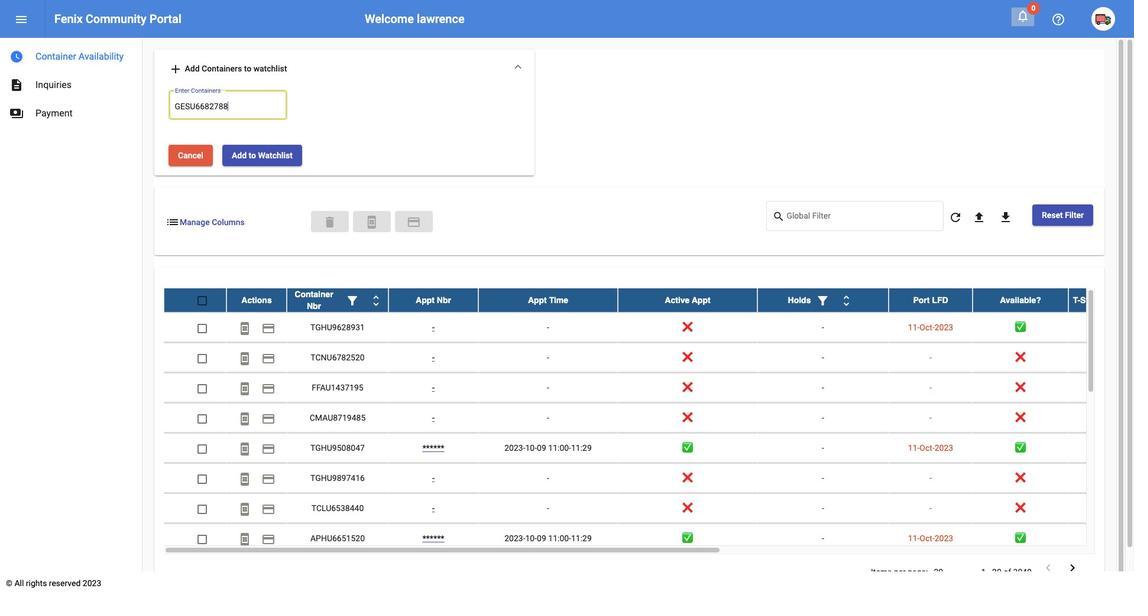 Task type: vqa. For each thing, say whether or not it's contained in the screenshot.


Task type: locate. For each thing, give the bounding box(es) containing it.
nbr inside container nbr
[[307, 302, 321, 311]]

2 cell from the top
[[1069, 343, 1135, 373]]

0 vertical spatial 11:29
[[571, 444, 592, 453]]

navigate_before
[[1042, 562, 1056, 576]]

no color image containing file_download
[[999, 210, 1013, 225]]

6 cell from the top
[[1069, 464, 1135, 494]]

****** link for aphu6651520
[[423, 534, 445, 544]]

20
[[993, 568, 1002, 578]]

add inside button
[[232, 151, 247, 160]]

welcome lawrence
[[365, 12, 465, 26]]

0 horizontal spatial appt
[[416, 296, 435, 305]]

1 vertical spatial container
[[295, 290, 333, 300]]

delete
[[323, 215, 337, 230]]

1 horizontal spatial unfold_more
[[840, 294, 854, 309]]

payment for tghu9897416
[[261, 472, 276, 487]]

1 horizontal spatial nbr
[[437, 296, 451, 305]]

10- for aphu6651520
[[526, 534, 537, 544]]

2 unfold_more button from the left
[[835, 289, 859, 313]]

2 appt from the left
[[528, 296, 547, 305]]

2 ****** from the top
[[423, 534, 445, 544]]

8 cell from the top
[[1069, 524, 1135, 554]]

no color image
[[14, 13, 28, 27], [1052, 13, 1066, 27], [9, 50, 24, 64], [9, 78, 24, 92], [773, 210, 787, 224], [972, 210, 987, 225], [407, 215, 421, 230], [345, 294, 360, 309], [816, 294, 830, 309], [261, 322, 276, 336], [238, 352, 252, 366], [261, 352, 276, 366], [238, 382, 252, 396], [261, 382, 276, 396], [238, 442, 252, 456], [261, 442, 276, 456], [238, 472, 252, 487], [261, 503, 276, 517], [1066, 562, 1080, 576]]

port lfd
[[914, 296, 949, 305]]

1 vertical spatial ******
[[423, 534, 445, 544]]

no color image inside menu 'button'
[[14, 13, 28, 27]]

2 11-oct-2023 from the top
[[908, 444, 954, 453]]

no color image inside navigate_before button
[[1042, 562, 1056, 576]]

© all rights reserved 2023
[[6, 579, 101, 589]]

add right add
[[185, 64, 200, 73]]

5 cell from the top
[[1069, 434, 1135, 463]]

0 horizontal spatial add
[[185, 64, 200, 73]]

no color image containing payments
[[9, 106, 24, 121]]

1 - link from the top
[[432, 323, 435, 333]]

unfold_more button for container nbr
[[364, 289, 388, 313]]

cell for cmau8719485
[[1069, 404, 1135, 433]]

0 horizontal spatial filter_alt button
[[341, 289, 364, 313]]

filter_alt
[[345, 294, 360, 309], [816, 294, 830, 309]]

1 horizontal spatial column header
[[758, 289, 889, 313]]

1 vertical spatial add
[[232, 151, 247, 160]]

1 10- from the top
[[526, 444, 537, 453]]

no color image containing search
[[773, 210, 787, 224]]

page:
[[908, 568, 928, 578]]

0 horizontal spatial filter_alt
[[345, 294, 360, 309]]

2 filter_alt button from the left
[[811, 289, 835, 313]]

11- for aphu6651520
[[908, 534, 920, 544]]

1 09 from the top
[[537, 444, 546, 453]]

1 vertical spatial 2023-10-09 11:00-11:29
[[505, 534, 592, 544]]

grid
[[164, 289, 1135, 555]]

2023
[[935, 323, 954, 333], [935, 444, 954, 453], [935, 534, 954, 544], [83, 579, 101, 589]]

11-oct-2023 for tghu9628931
[[908, 323, 954, 333]]

1 11- from the top
[[908, 323, 920, 333]]

filter_alt button for holds
[[811, 289, 835, 313]]

1 11:29 from the top
[[571, 444, 592, 453]]

file_download button
[[994, 205, 1018, 229]]

0 vertical spatial add
[[185, 64, 200, 73]]

11:29
[[571, 444, 592, 453], [571, 534, 592, 544]]

1 horizontal spatial add
[[232, 151, 247, 160]]

appt
[[416, 296, 435, 305], [528, 296, 547, 305], [692, 296, 711, 305]]

1 column header from the left
[[287, 289, 389, 313]]

tcnu6782520
[[311, 353, 365, 363]]

oct-
[[920, 323, 935, 333], [920, 444, 935, 453], [920, 534, 935, 544]]

all
[[14, 579, 24, 589]]

0 vertical spatial 10-
[[526, 444, 537, 453]]

1 11-oct-2023 from the top
[[908, 323, 954, 333]]

filter_alt right holds on the right of page
[[816, 294, 830, 309]]

payment button for tghu9628931
[[257, 316, 280, 340]]

0 vertical spatial 09
[[537, 444, 546, 453]]

0 vertical spatial 11-
[[908, 323, 920, 333]]

11:00- for aphu6651520
[[548, 534, 571, 544]]

add to watchlist
[[232, 151, 293, 160]]

1 11:00- from the top
[[548, 444, 571, 453]]

1 appt from the left
[[416, 296, 435, 305]]

container for availability
[[35, 51, 76, 62]]

0 horizontal spatial unfold_more
[[369, 294, 383, 309]]

payment button for tghu9897416
[[257, 467, 280, 491]]

2 row from the top
[[164, 313, 1135, 343]]

unfold_more button up the tghu9628931
[[364, 289, 388, 313]]

2 unfold_more from the left
[[840, 294, 854, 309]]

1 oct- from the top
[[920, 323, 935, 333]]

payment
[[407, 215, 421, 230], [261, 322, 276, 336], [261, 352, 276, 366], [261, 382, 276, 396], [261, 412, 276, 426], [261, 442, 276, 456], [261, 472, 276, 487], [261, 503, 276, 517], [261, 533, 276, 547]]

2023 for tghu9628931
[[935, 323, 954, 333]]

0 vertical spatial 2023-10-09 11:00-11:29
[[505, 444, 592, 453]]

payment button for aphu6651520
[[257, 527, 280, 551]]

1 vertical spatial 2023-
[[505, 534, 526, 544]]

2023-
[[505, 444, 526, 453], [505, 534, 526, 544]]

payment for ffau1437195
[[261, 382, 276, 396]]

1 vertical spatial to
[[249, 151, 256, 160]]

2 - link from the top
[[432, 353, 435, 363]]

- link for tcnu6782520
[[432, 353, 435, 363]]

no color image containing navigate_next
[[1066, 562, 1080, 576]]

help_outline button
[[1047, 7, 1071, 31]]

11-oct-2023
[[908, 323, 954, 333], [908, 444, 954, 453], [908, 534, 954, 544]]

3 - link from the top
[[432, 384, 435, 393]]

no color image containing file_upload
[[972, 210, 987, 225]]

2 11:29 from the top
[[571, 534, 592, 544]]

cell for tcnu6782520
[[1069, 343, 1135, 373]]

0 vertical spatial ******
[[423, 444, 445, 453]]

delete image
[[323, 215, 337, 230]]

1 vertical spatial 10-
[[526, 534, 537, 544]]

1 vertical spatial 11:29
[[571, 534, 592, 544]]

payment button for cmau8719485
[[257, 407, 280, 430]]

1 horizontal spatial unfold_more button
[[835, 289, 859, 313]]

0 vertical spatial container
[[35, 51, 76, 62]]

unfold_more button for holds
[[835, 289, 859, 313]]

container up the tghu9628931
[[295, 290, 333, 300]]

payment button for ffau1437195
[[257, 376, 280, 400]]

column header
[[287, 289, 389, 313], [758, 289, 889, 313]]

1 2023- from the top
[[505, 444, 526, 453]]

0 horizontal spatial column header
[[287, 289, 389, 313]]

4 cell from the top
[[1069, 404, 1135, 433]]

11-
[[908, 323, 920, 333], [908, 444, 920, 453], [908, 534, 920, 544]]

unfold_more button
[[364, 289, 388, 313], [835, 289, 859, 313]]

1 ****** link from the top
[[423, 444, 445, 453]]

delete button
[[311, 211, 349, 232]]

to
[[244, 64, 251, 73], [249, 151, 256, 160]]

container up inquiries
[[35, 51, 76, 62]]

watchlist
[[254, 64, 287, 73]]

1 vertical spatial 11-
[[908, 444, 920, 453]]

row
[[164, 289, 1135, 313], [164, 313, 1135, 343], [164, 343, 1135, 373], [164, 373, 1135, 404], [164, 404, 1135, 434], [164, 434, 1135, 464], [164, 464, 1135, 494], [164, 494, 1135, 524], [164, 524, 1135, 554]]

unfold_more
[[369, 294, 383, 309], [840, 294, 854, 309]]

11:00-
[[548, 444, 571, 453], [548, 534, 571, 544]]

2 oct- from the top
[[920, 444, 935, 453]]

unfold_more for container nbr
[[369, 294, 383, 309]]

✅ for tghu9508047
[[1016, 444, 1026, 453]]

1 2023-10-09 11:00-11:29 from the top
[[505, 444, 592, 453]]

09 for tghu9508047
[[537, 444, 546, 453]]

1 unfold_more button from the left
[[364, 289, 388, 313]]

port
[[914, 296, 930, 305]]

1 horizontal spatial filter_alt
[[816, 294, 830, 309]]

9 row from the top
[[164, 524, 1135, 554]]

book_online for aphu6651520
[[238, 533, 252, 547]]

2 10- from the top
[[526, 534, 537, 544]]

1 horizontal spatial filter_alt button
[[811, 289, 835, 313]]

book_online for cmau8719485
[[238, 412, 252, 426]]

add left the watchlist
[[232, 151, 247, 160]]

0 horizontal spatial unfold_more button
[[364, 289, 388, 313]]

per
[[894, 568, 906, 578]]

10-
[[526, 444, 537, 453], [526, 534, 537, 544]]

0 vertical spatial 11:00-
[[548, 444, 571, 453]]

port lfd column header
[[889, 289, 973, 313]]

2 vertical spatial 11-oct-2023
[[908, 534, 954, 544]]

container inside column header
[[295, 290, 333, 300]]

cell for tghu9508047
[[1069, 434, 1135, 463]]

container availability
[[35, 51, 124, 62]]

no color image containing refresh
[[949, 210, 963, 225]]

to left watchlist
[[244, 64, 251, 73]]

community
[[86, 12, 147, 26]]

fenix
[[54, 12, 83, 26]]

1 vertical spatial 09
[[537, 534, 546, 544]]

no color image containing menu
[[14, 13, 28, 27]]

09
[[537, 444, 546, 453], [537, 534, 546, 544]]

2 filter_alt from the left
[[816, 294, 830, 309]]

****** for tghu9508047
[[423, 444, 445, 453]]

0 vertical spatial oct-
[[920, 323, 935, 333]]

container
[[35, 51, 76, 62], [295, 290, 333, 300]]

time
[[549, 296, 568, 305]]

- cell
[[479, 313, 618, 343], [758, 313, 889, 343], [479, 343, 618, 373], [758, 343, 889, 373], [889, 343, 973, 373], [479, 373, 618, 403], [758, 373, 889, 403], [889, 373, 973, 403], [479, 404, 618, 433], [758, 404, 889, 433], [889, 404, 973, 433], [758, 434, 889, 463], [479, 464, 618, 494], [758, 464, 889, 494], [889, 464, 973, 494], [479, 494, 618, 524], [758, 494, 889, 524], [889, 494, 973, 524], [758, 524, 889, 554]]

1 horizontal spatial container
[[295, 290, 333, 300]]

no color image containing navigate_before
[[1042, 562, 1056, 576]]

0 horizontal spatial container
[[35, 51, 76, 62]]

book_online for tghu9897416
[[238, 472, 252, 487]]

None text field
[[175, 101, 281, 113]]

active
[[665, 296, 690, 305]]

Global Watchlist Filter field
[[787, 214, 938, 223]]

help_outline
[[1052, 13, 1066, 27]]

2 11:00- from the top
[[548, 534, 571, 544]]

unfold_more left appt nbr
[[369, 294, 383, 309]]

to inside button
[[249, 151, 256, 160]]

2023-10-09 11:00-11:29 for tghu9508047
[[505, 444, 592, 453]]

0 horizontal spatial nbr
[[307, 302, 321, 311]]

appt nbr
[[416, 296, 451, 305]]

3 11- from the top
[[908, 534, 920, 544]]

no color image containing notifications_none
[[1016, 9, 1030, 23]]

cancel
[[178, 151, 203, 160]]

no color image containing help_outline
[[1052, 13, 1066, 27]]

✅ for aphu6651520
[[1016, 534, 1026, 544]]

to left the watchlist
[[249, 151, 256, 160]]

add to watchlist button
[[222, 145, 302, 166]]

4 - link from the top
[[432, 414, 435, 423]]

tclu6538440
[[312, 504, 364, 514]]

payment
[[35, 108, 73, 119]]

cell for aphu6651520
[[1069, 524, 1135, 554]]

3 11-oct-2023 from the top
[[908, 534, 954, 544]]

11- for tghu9628931
[[908, 323, 920, 333]]

11-oct-2023 for tghu9508047
[[908, 444, 954, 453]]

cancel button
[[169, 145, 213, 166]]

1 vertical spatial oct-
[[920, 444, 935, 453]]

7 cell from the top
[[1069, 494, 1135, 524]]

0 vertical spatial 2023-
[[505, 444, 526, 453]]

1 horizontal spatial appt
[[528, 296, 547, 305]]

unfold_more right the holds filter_alt
[[840, 294, 854, 309]]

1 vertical spatial 11-oct-2023
[[908, 444, 954, 453]]

2 11- from the top
[[908, 444, 920, 453]]

5 - link from the top
[[432, 474, 435, 483]]

reset
[[1042, 211, 1063, 220]]

6 - link from the top
[[432, 504, 435, 514]]

6 row from the top
[[164, 434, 1135, 464]]

❌
[[683, 323, 693, 333], [683, 353, 693, 363], [1016, 353, 1026, 363], [683, 384, 693, 393], [1016, 384, 1026, 393], [683, 414, 693, 423], [1016, 414, 1026, 423], [683, 474, 693, 483], [1016, 474, 1026, 483], [683, 504, 693, 514], [1016, 504, 1026, 514]]

appt for appt nbr
[[416, 296, 435, 305]]

2 horizontal spatial appt
[[692, 296, 711, 305]]

1 filter_alt button from the left
[[341, 289, 364, 313]]

1 ****** from the top
[[423, 444, 445, 453]]

11:29 for tghu9508047
[[571, 444, 592, 453]]

active appt column header
[[618, 289, 758, 313]]

holds
[[788, 296, 811, 305]]

1 unfold_more from the left
[[369, 294, 383, 309]]

- link for tghu9628931
[[432, 323, 435, 333]]

1 vertical spatial ****** link
[[423, 534, 445, 544]]

payment for tghu9628931
[[261, 322, 276, 336]]

1 cell from the top
[[1069, 313, 1135, 343]]

containers
[[202, 64, 242, 73]]

✅ for tghu9628931
[[1016, 323, 1026, 333]]

2 vertical spatial 11-
[[908, 534, 920, 544]]

2 2023-10-09 11:00-11:29 from the top
[[505, 534, 592, 544]]

navigation
[[0, 38, 142, 128]]

3049
[[1014, 568, 1032, 578]]

no color image
[[1016, 9, 1030, 23], [169, 62, 183, 76], [9, 106, 24, 121], [949, 210, 963, 225], [999, 210, 1013, 225], [166, 215, 180, 230], [365, 215, 379, 230], [369, 294, 383, 309], [840, 294, 854, 309], [238, 322, 252, 336], [238, 412, 252, 426], [261, 412, 276, 426], [261, 472, 276, 487], [238, 503, 252, 517], [238, 533, 252, 547], [261, 533, 276, 547], [1042, 562, 1056, 576]]

nbr
[[437, 296, 451, 305], [307, 302, 321, 311]]

no color image inside file_upload button
[[972, 210, 987, 225]]

1 row from the top
[[164, 289, 1135, 313]]

payment for tclu6538440
[[261, 503, 276, 517]]

fenix community portal
[[54, 12, 182, 26]]

unfold_more button right the holds filter_alt
[[835, 289, 859, 313]]

add
[[185, 64, 200, 73], [232, 151, 247, 160]]

3 oct- from the top
[[920, 534, 935, 544]]

payment for tghu9508047
[[261, 442, 276, 456]]

lawrence
[[417, 12, 465, 26]]

******
[[423, 444, 445, 453], [423, 534, 445, 544]]

1
[[982, 568, 986, 578]]

filter_alt up the tghu9628931
[[345, 294, 360, 309]]

0 vertical spatial to
[[244, 64, 251, 73]]

2 09 from the top
[[537, 534, 546, 544]]

3 cell from the top
[[1069, 373, 1135, 403]]

items per page:
[[871, 568, 928, 578]]

appt for appt time
[[528, 296, 547, 305]]

active appt
[[665, 296, 711, 305]]

book_online
[[365, 215, 379, 230], [238, 322, 252, 336], [238, 352, 252, 366], [238, 382, 252, 396], [238, 412, 252, 426], [238, 442, 252, 456], [238, 472, 252, 487], [238, 503, 252, 517], [238, 533, 252, 547]]

refresh button
[[944, 205, 968, 229]]

****** link
[[423, 444, 445, 453], [423, 534, 445, 544]]

book_online button
[[353, 211, 391, 232], [233, 316, 257, 340], [233, 346, 257, 370], [233, 376, 257, 400], [233, 407, 257, 430], [233, 437, 257, 460], [233, 467, 257, 491], [233, 497, 257, 521], [233, 527, 257, 551]]

0 vertical spatial ****** link
[[423, 444, 445, 453]]

ffau1437195
[[312, 384, 364, 393]]

1 vertical spatial 11:00-
[[548, 534, 571, 544]]

navigate_before button
[[1038, 561, 1059, 578]]

cell
[[1069, 313, 1135, 343], [1069, 343, 1135, 373], [1069, 373, 1135, 403], [1069, 404, 1135, 433], [1069, 434, 1135, 463], [1069, 464, 1135, 494], [1069, 494, 1135, 524], [1069, 524, 1135, 554]]

2 2023- from the top
[[505, 534, 526, 544]]

2 ****** link from the top
[[423, 534, 445, 544]]

0 vertical spatial 11-oct-2023
[[908, 323, 954, 333]]

description
[[9, 78, 24, 92]]

2 vertical spatial oct-
[[920, 534, 935, 544]]

book_online button for tclu6538440
[[233, 497, 257, 521]]

payment for aphu6651520
[[261, 533, 276, 547]]



Task type: describe. For each thing, give the bounding box(es) containing it.
filter
[[1065, 211, 1084, 220]]

welcome
[[365, 12, 414, 26]]

items
[[871, 568, 892, 578]]

manage
[[180, 218, 210, 227]]

11:29 for aphu6651520
[[571, 534, 592, 544]]

nbr for appt nbr
[[437, 296, 451, 305]]

cell for tghu9897416
[[1069, 464, 1135, 494]]

lfd
[[932, 296, 949, 305]]

navigate_next button
[[1062, 561, 1084, 578]]

cmau8719485
[[310, 414, 366, 423]]

reset filter
[[1042, 211, 1084, 220]]

holds filter_alt
[[788, 294, 830, 309]]

book_online button for aphu6651520
[[233, 527, 257, 551]]

****** link for tghu9508047
[[423, 444, 445, 453]]

availability
[[79, 51, 124, 62]]

book_online button for tcnu6782520
[[233, 346, 257, 370]]

2023 for aphu6651520
[[935, 534, 954, 544]]

file_download
[[999, 210, 1013, 225]]

unfold_more for holds
[[840, 294, 854, 309]]

list
[[166, 215, 180, 230]]

book_online button for ffau1437195
[[233, 376, 257, 400]]

filter_alt button for container nbr
[[341, 289, 364, 313]]

portal
[[149, 12, 182, 26]]

book_online for ffau1437195
[[238, 382, 252, 396]]

oct- for aphu6651520
[[920, 534, 935, 544]]

book_online button for tghu9628931
[[233, 316, 257, 340]]

reserved
[[49, 579, 81, 589]]

tghu9897416
[[311, 474, 365, 483]]

list manage columns
[[166, 215, 245, 230]]

t-state column header
[[1069, 289, 1135, 313]]

refresh
[[949, 210, 963, 225]]

row containing filter_alt
[[164, 289, 1135, 313]]

nbr for container nbr
[[307, 302, 321, 311]]

7 row from the top
[[164, 464, 1135, 494]]

5 row from the top
[[164, 404, 1135, 434]]

3 row from the top
[[164, 343, 1135, 373]]

search
[[773, 210, 785, 223]]

oct- for tghu9628931
[[920, 323, 935, 333]]

appt time column header
[[479, 289, 618, 313]]

- link for ffau1437195
[[432, 384, 435, 393]]

appt time
[[528, 296, 568, 305]]

no color image containing description
[[9, 78, 24, 92]]

state
[[1081, 296, 1101, 305]]

tghu9508047
[[311, 444, 365, 453]]

add inside add add containers to watchlist
[[185, 64, 200, 73]]

payment for tcnu6782520
[[261, 352, 276, 366]]

watch_later
[[9, 50, 24, 64]]

inquiries
[[35, 79, 72, 91]]

book_online button for tghu9508047
[[233, 437, 257, 460]]

actions
[[242, 296, 272, 305]]

cell for tghu9628931
[[1069, 313, 1135, 343]]

navigation containing watch_later
[[0, 38, 142, 128]]

payment button for tcnu6782520
[[257, 346, 280, 370]]

payment button for tghu9508047
[[257, 437, 280, 460]]

payment for cmau8719485
[[261, 412, 276, 426]]

file_upload
[[972, 210, 987, 225]]

book_online button for tghu9897416
[[233, 467, 257, 491]]

book_online for tclu6538440
[[238, 503, 252, 517]]

t-
[[1073, 296, 1081, 305]]

2023 for tghu9508047
[[935, 444, 954, 453]]

2023- for aphu6651520
[[505, 534, 526, 544]]

no color image containing list
[[166, 215, 180, 230]]

****** for aphu6651520
[[423, 534, 445, 544]]

appt nbr column header
[[389, 289, 479, 313]]

©
[[6, 579, 12, 589]]

t-state
[[1073, 296, 1101, 305]]

navigate_next
[[1066, 562, 1080, 576]]

to inside add add containers to watchlist
[[244, 64, 251, 73]]

11-oct-2023 for aphu6651520
[[908, 534, 954, 544]]

book_online for tghu9508047
[[238, 442, 252, 456]]

no color image inside 'file_download' button
[[999, 210, 1013, 225]]

09 for aphu6651520
[[537, 534, 546, 544]]

cell for tclu6538440
[[1069, 494, 1135, 524]]

columns
[[212, 218, 245, 227]]

watchlist
[[258, 151, 293, 160]]

11- for tghu9508047
[[908, 444, 920, 453]]

file_upload button
[[968, 205, 991, 229]]

cell for ffau1437195
[[1069, 373, 1135, 403]]

tghu9628931
[[311, 323, 365, 333]]

2 column header from the left
[[758, 289, 889, 313]]

available? column header
[[973, 289, 1069, 313]]

no color image inside navigate_next 'button'
[[1066, 562, 1080, 576]]

10- for tghu9508047
[[526, 444, 537, 453]]

no color image inside notifications_none popup button
[[1016, 9, 1030, 23]]

no color image containing watch_later
[[9, 50, 24, 64]]

book_online for tghu9628931
[[238, 322, 252, 336]]

no color image containing add
[[169, 62, 183, 76]]

2023-10-09 11:00-11:29 for aphu6651520
[[505, 534, 592, 544]]

actions column header
[[227, 289, 287, 313]]

- link for tghu9897416
[[432, 474, 435, 483]]

aphu6651520
[[311, 534, 365, 544]]

rights
[[26, 579, 47, 589]]

notifications_none
[[1016, 9, 1030, 23]]

menu button
[[9, 7, 33, 31]]

add add containers to watchlist
[[169, 62, 287, 76]]

book_online button for cmau8719485
[[233, 407, 257, 430]]

menu
[[14, 13, 28, 27]]

no color image inside refresh button
[[949, 210, 963, 225]]

1 filter_alt from the left
[[345, 294, 360, 309]]

add
[[169, 62, 183, 76]]

- link for cmau8719485
[[432, 414, 435, 423]]

container nbr
[[295, 290, 333, 311]]

1 - 20 of 3049
[[982, 568, 1032, 578]]

payments
[[9, 106, 24, 121]]

reset filter button
[[1033, 205, 1094, 226]]

payment button for tclu6538440
[[257, 497, 280, 521]]

grid containing filter_alt
[[164, 289, 1135, 555]]

oct- for tghu9508047
[[920, 444, 935, 453]]

3 appt from the left
[[692, 296, 711, 305]]

container for nbr
[[295, 290, 333, 300]]

notifications_none button
[[1011, 7, 1035, 27]]

8 row from the top
[[164, 494, 1135, 524]]

available?
[[1000, 296, 1041, 305]]

4 row from the top
[[164, 373, 1135, 404]]

book_online for tcnu6782520
[[238, 352, 252, 366]]

- link for tclu6538440
[[432, 504, 435, 514]]

2023- for tghu9508047
[[505, 444, 526, 453]]

of
[[1004, 568, 1012, 578]]

no color image inside help_outline popup button
[[1052, 13, 1066, 27]]

11:00- for tghu9508047
[[548, 444, 571, 453]]



